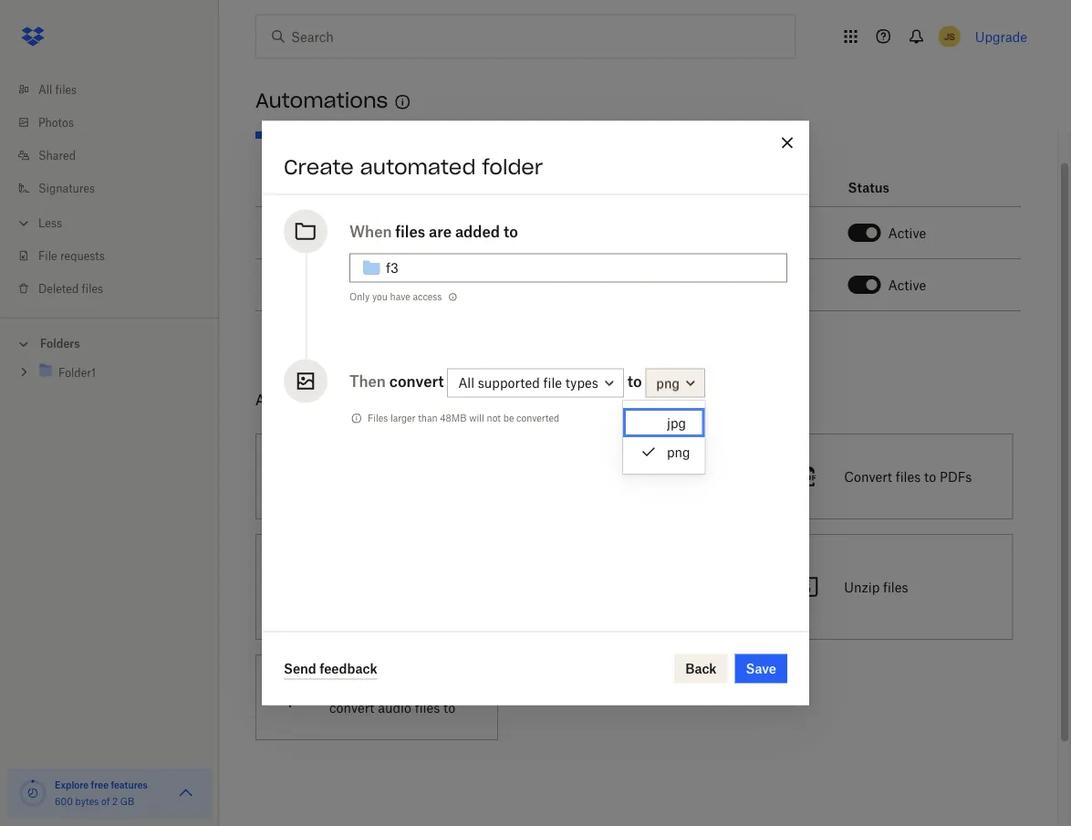 Task type: locate. For each thing, give the bounding box(es) containing it.
files right deleted
[[82, 282, 103, 295]]

have
[[390, 291, 411, 303]]

cell for folder1
[[1007, 259, 1022, 311]]

file requests
[[38, 249, 105, 262]]

files are added to
[[396, 222, 518, 240]]

1 horizontal spatial a
[[611, 459, 619, 474]]

1 vertical spatial convert
[[330, 700, 375, 715]]

folder permissions image
[[446, 290, 460, 304]]

rule
[[622, 459, 645, 474]]

organize by category
[[664, 278, 774, 292]]

files for f2
[[263, 225, 291, 241]]

1 vertical spatial active
[[889, 277, 927, 293]]

files right convert
[[896, 469, 921, 484]]

1 vertical spatial a
[[379, 680, 386, 695]]

added for folder1
[[295, 277, 332, 293]]

status
[[849, 179, 890, 195]]

convert down the choose
[[330, 700, 375, 715]]

than
[[418, 413, 438, 424]]

files down create
[[263, 225, 291, 241]]

create
[[284, 154, 354, 179]]

organize by category button
[[623, 270, 789, 299]]

requests
[[60, 249, 105, 262]]

added right are
[[455, 222, 500, 240]]

files added to for f2
[[263, 225, 348, 241]]

format
[[411, 680, 452, 695]]

when for files are added to
[[350, 222, 392, 240]]

folder1 button
[[355, 267, 447, 303]]

files
[[55, 83, 77, 96], [396, 222, 426, 240], [82, 282, 103, 295], [896, 469, 921, 484], [587, 479, 612, 494], [884, 579, 909, 595], [415, 700, 440, 715]]

status column header
[[841, 168, 1022, 207]]

active
[[889, 225, 927, 241], [889, 277, 927, 293]]

bytes
[[75, 796, 99, 807]]

row group inside add an automation main content
[[256, 207, 1022, 311]]

1 active from the top
[[889, 225, 927, 241]]

access
[[413, 291, 442, 303]]

then
[[623, 179, 655, 195], [350, 372, 386, 390]]

larger
[[391, 413, 416, 424]]

0 vertical spatial convert
[[390, 372, 444, 390]]

files left are
[[396, 222, 426, 240]]

files left larger
[[368, 413, 388, 424]]

1 files added to from the top
[[263, 225, 348, 241]]

0 vertical spatial active
[[889, 225, 927, 241]]

1 vertical spatial png
[[667, 444, 691, 460]]

files inside the unzip files button
[[884, 579, 909, 595]]

0 horizontal spatial convert
[[330, 700, 375, 715]]

convert files to pdfs button
[[763, 426, 1021, 527]]

2 files added to from the top
[[263, 277, 348, 293]]

you
[[372, 291, 388, 303]]

list
[[0, 62, 219, 318]]

convert up than
[[390, 372, 444, 390]]

jpg
[[667, 415, 687, 430]]

are
[[429, 222, 452, 240]]

cell for f2
[[1007, 207, 1022, 259]]

files added to
[[263, 225, 348, 241], [263, 277, 348, 293]]

0 horizontal spatial a
[[379, 680, 386, 695]]

added down create
[[295, 225, 332, 241]]

files left only
[[263, 277, 291, 293]]

png
[[657, 375, 680, 391], [667, 444, 691, 460]]

2 cell from the top
[[1007, 259, 1022, 311]]

only you have access
[[350, 291, 442, 303]]

2 row from the top
[[256, 207, 1022, 259]]

to left png dropdown button at the right top
[[628, 372, 642, 390]]

all
[[38, 83, 52, 96]]

files added to left only
[[263, 277, 348, 293]]

0 vertical spatial files added to
[[263, 225, 348, 241]]

png radio item
[[624, 437, 705, 467]]

1 vertical spatial when
[[350, 222, 392, 240]]

a
[[611, 459, 619, 474], [379, 680, 386, 695]]

photos link
[[15, 106, 219, 139]]

shared link
[[15, 139, 219, 172]]

row group containing files added to
[[256, 207, 1022, 311]]

of
[[101, 796, 110, 807]]

1 horizontal spatial then
[[623, 179, 655, 195]]

files down format
[[415, 700, 440, 715]]

table
[[256, 168, 1022, 311]]

files added to down create
[[263, 225, 348, 241]]

2 active from the top
[[889, 277, 927, 293]]

1 horizontal spatial when
[[350, 222, 392, 240]]

0 vertical spatial png
[[657, 375, 680, 391]]

files right unzip
[[884, 579, 909, 595]]

png up the jpg
[[657, 375, 680, 391]]

a right the set
[[611, 459, 619, 474]]

added
[[455, 222, 500, 240], [295, 225, 332, 241], [295, 277, 332, 293]]

set
[[587, 459, 608, 474]]

f2 button
[[355, 215, 421, 251]]

photos
[[38, 115, 74, 129]]

1 cell from the top
[[1007, 207, 1022, 259]]

free
[[91, 779, 109, 791]]

added left only
[[295, 277, 332, 293]]

convert inside 'choose a file format to convert audio files to'
[[330, 700, 375, 715]]

choose a file format to convert audio files to button
[[248, 647, 506, 748]]

0 vertical spatial when
[[263, 179, 300, 195]]

to down folder
[[504, 222, 518, 240]]

1 vertical spatial files added to
[[263, 277, 348, 293]]

files added to for folder1
[[263, 277, 348, 293]]

f2
[[395, 226, 406, 240]]

files inside convert files to pdfs button
[[896, 469, 921, 484]]

2 vertical spatial files
[[368, 413, 388, 424]]

folder1
[[395, 278, 433, 292]]

when inside create automated folder dialog
[[350, 222, 392, 240]]

active for f2
[[889, 225, 927, 241]]

to
[[504, 222, 518, 240], [336, 225, 348, 241], [336, 277, 348, 293], [628, 372, 642, 390], [925, 469, 937, 484], [455, 680, 467, 695], [444, 700, 456, 715]]

when column header
[[256, 168, 616, 207]]

then column header
[[616, 168, 841, 207]]

deleted
[[38, 282, 79, 295]]

to left only
[[336, 277, 348, 293]]

0 vertical spatial files
[[263, 225, 291, 241]]

a left file
[[379, 680, 386, 695]]

by
[[714, 278, 726, 292]]

signatures
[[38, 181, 95, 195]]

files inside 'choose a file format to convert audio files to'
[[415, 700, 440, 715]]

features
[[111, 779, 148, 791]]

file requests link
[[15, 239, 219, 272]]

files inside create automated folder dialog
[[368, 413, 388, 424]]

list containing all files
[[0, 62, 219, 318]]

a for rule
[[611, 459, 619, 474]]

files right "all"
[[55, 83, 77, 96]]

0 vertical spatial then
[[623, 179, 655, 195]]

table containing when
[[256, 168, 1022, 311]]

1 vertical spatial then
[[350, 372, 386, 390]]

row group
[[256, 207, 1022, 311]]

convert files to pdfs
[[845, 469, 973, 484]]

automations
[[256, 88, 388, 113]]

folders
[[40, 337, 80, 351]]

unzip files
[[845, 579, 909, 595]]

a inside 'choose a file format to convert audio files to'
[[379, 680, 386, 695]]

quota usage element
[[18, 779, 47, 808]]

0 horizontal spatial when
[[263, 179, 300, 195]]

a for file
[[379, 680, 386, 695]]

cell
[[1007, 207, 1022, 259], [1007, 259, 1022, 311]]

1 row from the top
[[256, 168, 1022, 207]]

png down the jpg
[[667, 444, 691, 460]]

files
[[263, 225, 291, 241], [263, 277, 291, 293], [368, 413, 388, 424]]

unzip files button
[[763, 527, 1021, 647]]

0 horizontal spatial then
[[350, 372, 386, 390]]

convert
[[390, 372, 444, 390], [330, 700, 375, 715]]

when inside when column header
[[263, 179, 300, 195]]

48mb
[[440, 413, 467, 424]]

0 vertical spatial a
[[611, 459, 619, 474]]

when
[[263, 179, 300, 195], [350, 222, 392, 240]]

row
[[256, 168, 1022, 207], [256, 207, 1022, 259], [256, 259, 1022, 311]]

1 horizontal spatial convert
[[390, 372, 444, 390]]

a inside set a rule that renames files
[[611, 459, 619, 474]]

files down the set
[[587, 479, 612, 494]]

folders button
[[0, 330, 219, 357]]

to left pdfs
[[925, 469, 937, 484]]

1 vertical spatial files
[[263, 277, 291, 293]]

files inside set a rule that renames files
[[587, 479, 612, 494]]

file
[[38, 249, 57, 262]]



Task type: describe. For each thing, give the bounding box(es) containing it.
only
[[350, 291, 370, 303]]

less
[[38, 216, 62, 230]]

Folder name text field
[[386, 258, 777, 278]]

an
[[290, 390, 309, 409]]

png inside dropdown button
[[657, 375, 680, 391]]

organize
[[664, 278, 711, 292]]

add an automation main content
[[248, 97, 1058, 826]]

less image
[[15, 214, 33, 232]]

convert inside create automated folder dialog
[[390, 372, 444, 390]]

files inside all files link
[[55, 83, 77, 96]]

3 row from the top
[[256, 259, 1022, 311]]

set a rule that renames files button
[[506, 426, 763, 527]]

files for folder1
[[263, 277, 291, 293]]

category
[[729, 278, 774, 292]]

create automated folder
[[284, 154, 543, 179]]

explore
[[55, 779, 89, 791]]

choose
[[330, 680, 375, 695]]

f2 link
[[355, 215, 421, 251]]

not
[[487, 413, 501, 424]]

table inside add an automation main content
[[256, 168, 1022, 311]]

dropbox image
[[15, 18, 51, 55]]

added for f2
[[295, 225, 332, 241]]

add
[[256, 390, 285, 409]]

png button
[[646, 368, 706, 397]]

active for folder1
[[889, 277, 927, 293]]

deleted files link
[[15, 272, 219, 305]]

files inside create automated folder dialog
[[396, 222, 426, 240]]

audio
[[378, 700, 412, 715]]

automated
[[360, 154, 476, 179]]

to down format
[[444, 700, 456, 715]]

shared
[[38, 148, 76, 162]]

all files link
[[15, 73, 219, 106]]

set a rule that renames files
[[587, 459, 728, 494]]

then inside create automated folder dialog
[[350, 372, 386, 390]]

file
[[389, 680, 408, 695]]

png inside radio item
[[667, 444, 691, 460]]

to right format
[[455, 680, 467, 695]]

convert
[[845, 469, 893, 484]]

choose a file format to convert audio files to
[[330, 680, 467, 715]]

create automated folder dialog
[[262, 121, 810, 705]]

upgrade
[[976, 29, 1028, 44]]

added inside create automated folder dialog
[[455, 222, 500, 240]]

upgrade link
[[976, 29, 1028, 44]]

will
[[469, 413, 485, 424]]

files larger than 48mb will not be converted
[[368, 413, 560, 424]]

be
[[504, 413, 514, 424]]

deleted files
[[38, 282, 103, 295]]

600
[[55, 796, 73, 807]]

add an automation
[[256, 390, 402, 409]]

row containing when
[[256, 168, 1022, 207]]

renames
[[676, 459, 728, 474]]

click to watch a demo video image
[[392, 91, 414, 113]]

when for status
[[263, 179, 300, 195]]

automation
[[314, 390, 402, 409]]

folder1 link
[[355, 267, 447, 303]]

gb
[[120, 796, 134, 807]]

that
[[649, 459, 673, 474]]

unzip
[[845, 579, 880, 595]]

explore free features 600 bytes of 2 gb
[[55, 779, 148, 807]]

2
[[112, 796, 118, 807]]

converted
[[517, 413, 560, 424]]

pdfs
[[940, 469, 973, 484]]

signatures link
[[15, 172, 219, 205]]

then inside column header
[[623, 179, 655, 195]]

all files
[[38, 83, 77, 96]]

folder
[[482, 154, 543, 179]]

to left f2 link
[[336, 225, 348, 241]]

files inside deleted files link
[[82, 282, 103, 295]]



Task type: vqa. For each thing, say whether or not it's contained in the screenshot.
Timeline
no



